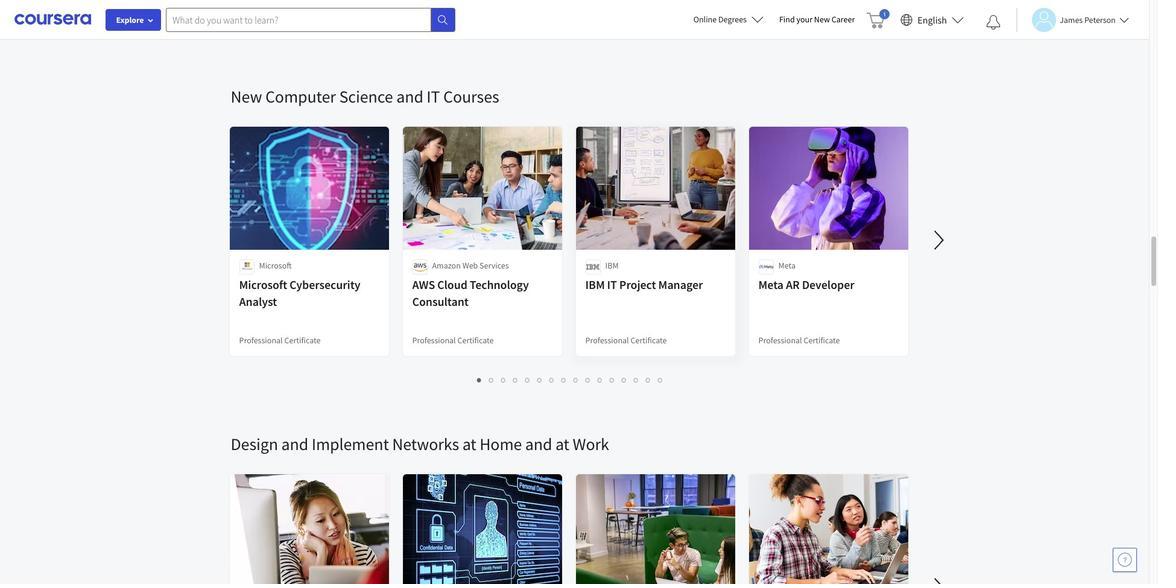 Task type: describe. For each thing, give the bounding box(es) containing it.
6 button
[[534, 373, 546, 387]]

2 horizontal spatial and
[[525, 433, 552, 455]]

james peterson button
[[1017, 8, 1129, 32]]

8 button
[[558, 373, 570, 387]]

next slide image for design and implement networks at home and at work
[[925, 573, 954, 584]]

consultant
[[412, 294, 469, 309]]

1 horizontal spatial it
[[607, 277, 617, 292]]

2 at from the left
[[556, 433, 570, 455]]

find your new career
[[779, 14, 855, 25]]

james peterson
[[1060, 14, 1116, 25]]

amazon
[[432, 260, 461, 271]]

9
[[574, 374, 579, 386]]

14 button
[[630, 373, 644, 387]]

certificate for developer
[[804, 335, 840, 346]]

microsoft for microsoft
[[259, 260, 292, 271]]

9 button
[[570, 373, 582, 387]]

professional for microsoft cybersecurity analyst
[[239, 335, 283, 346]]

certificate for technology
[[458, 335, 494, 346]]

professional certificate for developer
[[759, 335, 840, 346]]

implement
[[312, 433, 389, 455]]

meta image
[[759, 259, 774, 275]]

online degrees button
[[684, 6, 773, 33]]

ibm it project manager
[[586, 277, 703, 292]]

12 button
[[606, 373, 620, 387]]

find
[[779, 14, 795, 25]]

manager
[[659, 277, 703, 292]]

certificate for project
[[631, 335, 667, 346]]

6
[[538, 374, 542, 386]]

2
[[489, 374, 494, 386]]

find your new career link
[[773, 12, 861, 27]]

professional certificate for analyst
[[239, 335, 321, 346]]

microsoft image
[[239, 259, 254, 275]]

career
[[832, 14, 855, 25]]

coursera image
[[14, 10, 91, 29]]

meta for meta ar developer
[[759, 277, 784, 292]]

16 button
[[655, 373, 668, 387]]

ibm for ibm
[[605, 260, 619, 271]]

new computer science and it courses
[[231, 86, 499, 107]]

meta for meta
[[779, 260, 796, 271]]

computer
[[265, 86, 336, 107]]

aws
[[412, 277, 435, 292]]

1 button
[[474, 373, 486, 387]]

13 button
[[618, 373, 632, 387]]

home
[[480, 433, 522, 455]]

next slide image for new computer science and it courses
[[925, 226, 954, 255]]

2 button
[[486, 373, 498, 387]]

10 11 12 13 14 15 16
[[586, 374, 668, 386]]

meta ar developer
[[759, 277, 855, 292]]

10
[[586, 374, 596, 386]]

design and implement networks at home and at work carousel element
[[225, 397, 1158, 584]]

analyst
[[239, 294, 277, 309]]

services
[[480, 260, 509, 271]]

15
[[646, 374, 656, 386]]

7
[[550, 374, 554, 386]]

list inside new computer science and it courses carousel element
[[231, 373, 910, 387]]

amazon web services image
[[412, 259, 427, 275]]

8
[[562, 374, 567, 386]]

11 button
[[594, 373, 608, 387]]

english
[[918, 14, 947, 26]]

online
[[694, 14, 717, 25]]

professional certificate for project
[[586, 335, 667, 346]]

5
[[526, 374, 530, 386]]

12
[[610, 374, 620, 386]]



Task type: vqa. For each thing, say whether or not it's contained in the screenshot.
Message from virtual agent ELEMENT associated with Hi Chat with us image
no



Task type: locate. For each thing, give the bounding box(es) containing it.
networks
[[392, 433, 459, 455]]

science
[[339, 86, 393, 107]]

meta
[[779, 260, 796, 271], [759, 277, 784, 292]]

professional certificate
[[239, 335, 321, 346], [412, 335, 494, 346], [586, 335, 667, 346], [759, 335, 840, 346]]

professional certificate down analyst
[[239, 335, 321, 346]]

4 professional from the left
[[759, 335, 802, 346]]

professional down 'ar'
[[759, 335, 802, 346]]

it left the courses
[[427, 86, 440, 107]]

degrees
[[719, 14, 747, 25]]

0 vertical spatial ibm
[[605, 260, 619, 271]]

microsoft right microsoft icon
[[259, 260, 292, 271]]

1 vertical spatial next slide image
[[925, 573, 954, 584]]

1
[[477, 374, 482, 386]]

4 professional certificate from the left
[[759, 335, 840, 346]]

microsoft
[[259, 260, 292, 271], [239, 277, 287, 292]]

work
[[573, 433, 609, 455]]

professional down consultant
[[412, 335, 456, 346]]

15 button
[[643, 373, 656, 387]]

microsoft cybersecurity analyst
[[239, 277, 361, 309]]

0 horizontal spatial it
[[427, 86, 440, 107]]

ibm
[[605, 260, 619, 271], [586, 277, 605, 292]]

professional certificate down 'ar'
[[759, 335, 840, 346]]

None search field
[[166, 8, 456, 32]]

1 professional certificate from the left
[[239, 335, 321, 346]]

web
[[463, 260, 478, 271]]

0 vertical spatial list
[[231, 25, 910, 39]]

aws cloud technology consultant
[[412, 277, 529, 309]]

1 next slide image from the top
[[925, 226, 954, 255]]

new
[[814, 14, 830, 25], [231, 86, 262, 107]]

cybersecurity
[[290, 277, 361, 292]]

1 horizontal spatial at
[[556, 433, 570, 455]]

it left project
[[607, 277, 617, 292]]

microsoft inside microsoft cybersecurity analyst
[[239, 277, 287, 292]]

1 list from the top
[[231, 25, 910, 39]]

ibm down ibm icon
[[586, 277, 605, 292]]

14
[[634, 374, 644, 386]]

and right the home
[[525, 433, 552, 455]]

1 vertical spatial ibm
[[586, 277, 605, 292]]

16
[[658, 374, 668, 386]]

3
[[501, 374, 506, 386]]

certificate up 1 button
[[458, 335, 494, 346]]

ibm for ibm it project manager
[[586, 277, 605, 292]]

at left the home
[[463, 433, 476, 455]]

certificate up 15 button
[[631, 335, 667, 346]]

courses
[[443, 86, 499, 107]]

3 professional certificate from the left
[[586, 335, 667, 346]]

3 professional from the left
[[586, 335, 629, 346]]

1 vertical spatial new
[[231, 86, 262, 107]]

new right 'your'
[[814, 14, 830, 25]]

and
[[396, 86, 423, 107], [281, 433, 308, 455], [525, 433, 552, 455]]

13
[[622, 374, 632, 386]]

certificate for analyst
[[284, 335, 321, 346]]

2 list from the top
[[231, 373, 910, 387]]

microsoft up analyst
[[239, 277, 287, 292]]

0 horizontal spatial and
[[281, 433, 308, 455]]

design
[[231, 433, 278, 455]]

show notifications image
[[986, 15, 1001, 30]]

0 vertical spatial next slide image
[[925, 226, 954, 255]]

meta up 'ar'
[[779, 260, 796, 271]]

professional certificate for technology
[[412, 335, 494, 346]]

project
[[620, 277, 656, 292]]

amazon web services
[[432, 260, 509, 271]]

7 button
[[546, 373, 558, 387]]

1 horizontal spatial and
[[396, 86, 423, 107]]

list
[[231, 25, 910, 39], [231, 373, 910, 387]]

design and implement networks at home and at work
[[231, 433, 609, 455]]

5 button
[[522, 373, 534, 387]]

next slide image
[[925, 226, 954, 255], [925, 573, 954, 584]]

help center image
[[1118, 553, 1132, 567]]

developer
[[802, 277, 855, 292]]

new computer science and it courses carousel element
[[225, 49, 1158, 397]]

online degrees
[[694, 14, 747, 25]]

0 horizontal spatial new
[[231, 86, 262, 107]]

0 vertical spatial new
[[814, 14, 830, 25]]

1 certificate from the left
[[284, 335, 321, 346]]

0 vertical spatial meta
[[779, 260, 796, 271]]

cloud
[[437, 277, 468, 292]]

professional for meta ar developer
[[759, 335, 802, 346]]

1 horizontal spatial ibm
[[605, 260, 619, 271]]

1 at from the left
[[463, 433, 476, 455]]

ibm image
[[586, 259, 601, 275]]

1 vertical spatial it
[[607, 277, 617, 292]]

shopping cart: 1 item image
[[867, 9, 890, 28]]

technology
[[470, 277, 529, 292]]

3 button
[[498, 373, 510, 387]]

certificate
[[284, 335, 321, 346], [458, 335, 494, 346], [631, 335, 667, 346], [804, 335, 840, 346]]

What do you want to learn? text field
[[166, 8, 431, 32]]

professional up the 11
[[586, 335, 629, 346]]

professional for aws cloud technology consultant
[[412, 335, 456, 346]]

the bits and bytes of computer networking course by google, image
[[230, 474, 389, 584]]

11
[[598, 374, 608, 386]]

it
[[427, 86, 440, 107], [607, 277, 617, 292]]

system administration and it infrastructure services course by google, image
[[749, 474, 909, 584]]

1 vertical spatial meta
[[759, 277, 784, 292]]

professional for ibm it project manager
[[586, 335, 629, 346]]

peterson
[[1085, 14, 1116, 25]]

explore
[[116, 14, 144, 25]]

0 vertical spatial microsoft
[[259, 260, 292, 271]]

professional
[[239, 335, 283, 346], [412, 335, 456, 346], [586, 335, 629, 346], [759, 335, 802, 346]]

cybersecurity compliance framework & system administration course by ibm, image
[[403, 474, 563, 584]]

certificate down developer at the right of page
[[804, 335, 840, 346]]

at left work
[[556, 433, 570, 455]]

2 certificate from the left
[[458, 335, 494, 346]]

microsoft for microsoft cybersecurity analyst
[[239, 277, 287, 292]]

and right design
[[281, 433, 308, 455]]

4 button
[[510, 373, 522, 387]]

0 horizontal spatial ibm
[[586, 277, 605, 292]]

1 vertical spatial microsoft
[[239, 277, 287, 292]]

10 button
[[582, 373, 596, 387]]

ibm right ibm icon
[[605, 260, 619, 271]]

2 professional certificate from the left
[[412, 335, 494, 346]]

configuration management and the cloud course by google, image
[[576, 474, 736, 584]]

1 vertical spatial list
[[231, 373, 910, 387]]

0 vertical spatial it
[[427, 86, 440, 107]]

and right science
[[396, 86, 423, 107]]

your
[[797, 14, 813, 25]]

4
[[513, 374, 518, 386]]

2 professional from the left
[[412, 335, 456, 346]]

1 horizontal spatial new
[[814, 14, 830, 25]]

professional certificate down consultant
[[412, 335, 494, 346]]

at
[[463, 433, 476, 455], [556, 433, 570, 455]]

professional down analyst
[[239, 335, 283, 346]]

3 certificate from the left
[[631, 335, 667, 346]]

2 next slide image from the top
[[925, 573, 954, 584]]

certificate down microsoft cybersecurity analyst
[[284, 335, 321, 346]]

english button
[[896, 0, 969, 39]]

1 professional from the left
[[239, 335, 283, 346]]

james
[[1060, 14, 1083, 25]]

professional certificate up 13
[[586, 335, 667, 346]]

explore button
[[106, 9, 161, 31]]

4 certificate from the left
[[804, 335, 840, 346]]

0 horizontal spatial at
[[463, 433, 476, 455]]

next slide image inside design and implement networks at home and at work carousel element
[[925, 573, 954, 584]]

list containing 1
[[231, 373, 910, 387]]

new left computer
[[231, 86, 262, 107]]

ar
[[786, 277, 800, 292]]

meta down meta icon
[[759, 277, 784, 292]]



